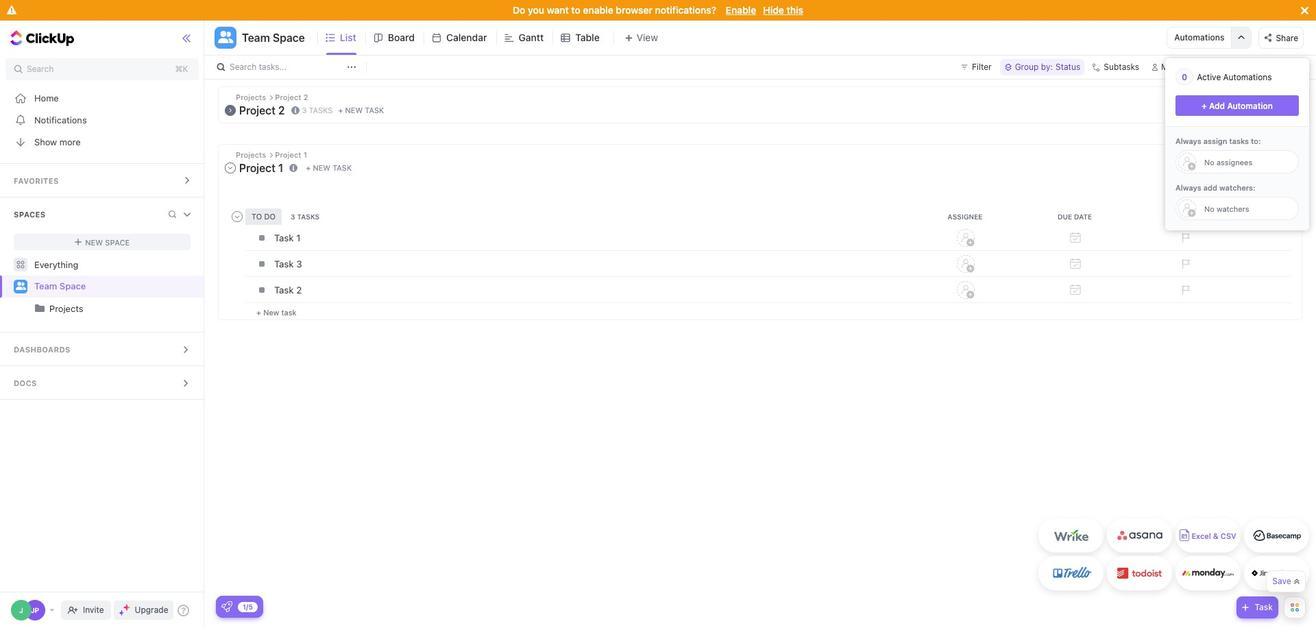 Task type: locate. For each thing, give the bounding box(es) containing it.
team space for team space button
[[242, 32, 305, 44]]

assignees
[[1217, 157, 1253, 166]]

‎task
[[274, 232, 294, 243], [274, 284, 294, 295]]

home
[[34, 92, 59, 103]]

board
[[388, 32, 415, 43]]

1 vertical spatial + new task
[[257, 308, 297, 317]]

assignees
[[1197, 62, 1237, 72]]

no down add
[[1205, 204, 1215, 213]]

3
[[302, 105, 307, 114], [296, 258, 302, 269]]

hide left this
[[764, 4, 785, 16]]

+ new task down ‎task 2
[[257, 308, 297, 317]]

1 vertical spatial task
[[1255, 602, 1274, 612]]

automation
[[1228, 100, 1274, 111]]

always for always assign tasks to:
[[1176, 136, 1202, 145]]

3 up the '2' at top
[[296, 258, 302, 269]]

1 vertical spatial hide closed
[[1238, 154, 1289, 163]]

0 horizontal spatial team space
[[34, 281, 86, 292]]

search
[[230, 62, 257, 72], [27, 64, 54, 74]]

automations button
[[1168, 27, 1232, 48]]

0 vertical spatial hide closed
[[1238, 96, 1289, 105]]

Search tasks... text field
[[230, 58, 344, 77]]

no
[[1205, 157, 1215, 166], [1205, 204, 1215, 213]]

0 vertical spatial automations
[[1175, 32, 1225, 43]]

hide
[[764, 4, 785, 16], [1238, 96, 1256, 105], [1238, 154, 1256, 163]]

automations up assignees button
[[1175, 32, 1225, 43]]

1 horizontal spatial task
[[1255, 602, 1274, 612]]

0 horizontal spatial team
[[34, 281, 57, 292]]

&
[[1214, 532, 1219, 541]]

2 hide closed from the top
[[1238, 154, 1289, 163]]

team space button
[[237, 23, 305, 53]]

team space up tasks...
[[242, 32, 305, 44]]

table
[[576, 32, 600, 43]]

1 vertical spatial closed
[[1258, 154, 1289, 163]]

2 ‎task from the top
[[274, 284, 294, 295]]

list info image
[[291, 106, 299, 114]]

2 vertical spatial space
[[60, 281, 86, 292]]

space inside button
[[273, 32, 305, 44]]

table link
[[576, 21, 605, 55]]

user group image
[[15, 282, 26, 290]]

home link
[[0, 87, 205, 109]]

0 horizontal spatial tasks
[[309, 105, 333, 114]]

space up everything link
[[105, 238, 130, 247]]

space up projects
[[60, 281, 86, 292]]

team space inside sidebar navigation
[[34, 281, 86, 292]]

hide closed button down to:
[[1225, 151, 1292, 165]]

1 vertical spatial hide
[[1238, 96, 1256, 105]]

hide for list info icon the hide closed button
[[1238, 154, 1256, 163]]

1 vertical spatial 3
[[296, 258, 302, 269]]

0 vertical spatial 3
[[302, 105, 307, 114]]

0 vertical spatial always
[[1176, 136, 1202, 145]]

hide closed button
[[1225, 94, 1292, 108], [1225, 151, 1292, 165]]

watchers:
[[1220, 183, 1256, 192]]

team up the 'search tasks...'
[[242, 32, 270, 44]]

0 horizontal spatial space
[[60, 281, 86, 292]]

new up everything link
[[85, 238, 103, 247]]

want
[[547, 4, 569, 16]]

hide closed down active automations
[[1238, 96, 1289, 105]]

tasks...
[[259, 62, 287, 72]]

1 horizontal spatial team
[[242, 32, 270, 44]]

everything
[[34, 259, 78, 270]]

‎task 2
[[274, 284, 302, 295]]

3 right list info image
[[302, 105, 307, 114]]

excel & csv
[[1192, 532, 1237, 541]]

this
[[787, 4, 804, 16]]

search for search tasks...
[[230, 62, 257, 72]]

hide closed for list info icon
[[1238, 154, 1289, 163]]

active automations
[[1198, 72, 1273, 82]]

hide closed down to:
[[1238, 154, 1289, 163]]

automations up "automation"
[[1224, 72, 1273, 82]]

1 always from the top
[[1176, 136, 1202, 145]]

hide down to:
[[1238, 154, 1256, 163]]

me
[[1162, 62, 1174, 72]]

‎task left 1
[[274, 232, 294, 243]]

team space inside button
[[242, 32, 305, 44]]

search left tasks...
[[230, 62, 257, 72]]

team inside button
[[242, 32, 270, 44]]

1 ‎task from the top
[[274, 232, 294, 243]]

new inside 3 tasks + new task
[[345, 106, 363, 115]]

0 vertical spatial space
[[273, 32, 305, 44]]

1 hide closed from the top
[[1238, 96, 1289, 105]]

3 tasks + new task
[[302, 105, 384, 115]]

search up "home"
[[27, 64, 54, 74]]

0 vertical spatial team
[[242, 32, 270, 44]]

2 horizontal spatial task
[[365, 106, 384, 115]]

task down the save
[[1255, 602, 1274, 612]]

1 vertical spatial task
[[333, 163, 352, 172]]

1 closed from the top
[[1258, 96, 1289, 105]]

1 vertical spatial hide closed button
[[1225, 151, 1292, 165]]

2 horizontal spatial space
[[273, 32, 305, 44]]

0 horizontal spatial + new task
[[257, 308, 297, 317]]

+ new task
[[306, 163, 352, 172], [257, 308, 297, 317]]

+
[[1202, 100, 1208, 111], [338, 106, 343, 115], [306, 163, 311, 172], [257, 308, 261, 317]]

3 inside 3 tasks + new task
[[302, 105, 307, 114]]

upgrade
[[135, 605, 168, 615]]

0 vertical spatial tasks
[[309, 105, 333, 114]]

‎task 1 link
[[271, 226, 908, 249]]

task 3 link
[[271, 252, 908, 275]]

new down ‎task 2
[[263, 308, 279, 317]]

always left add
[[1176, 183, 1202, 192]]

share button
[[1260, 27, 1305, 49]]

1 hide closed button from the top
[[1225, 94, 1292, 108]]

add
[[1204, 183, 1218, 192]]

watchers
[[1217, 204, 1250, 213]]

projects link
[[1, 298, 192, 320], [49, 298, 192, 320]]

always left assign
[[1176, 136, 1202, 145]]

no for no watchers
[[1205, 204, 1215, 213]]

0
[[1182, 72, 1188, 82]]

team inside sidebar navigation
[[34, 281, 57, 292]]

search inside sidebar navigation
[[27, 64, 54, 74]]

task
[[274, 258, 294, 269], [1255, 602, 1274, 612]]

hide down active automations
[[1238, 96, 1256, 105]]

1 vertical spatial team space
[[34, 281, 86, 292]]

+ new task right list info icon
[[306, 163, 352, 172]]

new right list info icon
[[313, 163, 331, 172]]

no inside dropdown button
[[1205, 157, 1215, 166]]

2 vertical spatial hide
[[1238, 154, 1256, 163]]

1 vertical spatial team
[[34, 281, 57, 292]]

task down ‎task 1
[[274, 258, 294, 269]]

assignees button
[[1179, 59, 1243, 75]]

no down assign
[[1205, 157, 1215, 166]]

1 horizontal spatial team space
[[242, 32, 305, 44]]

1 vertical spatial no
[[1205, 204, 1215, 213]]

team for team space button
[[242, 32, 270, 44]]

notifications
[[34, 114, 87, 125]]

sidebar navigation
[[0, 21, 205, 628]]

automations
[[1175, 32, 1225, 43], [1224, 72, 1273, 82]]

you
[[528, 4, 545, 16]]

csv
[[1221, 532, 1237, 541]]

tasks right list info image
[[309, 105, 333, 114]]

1 vertical spatial ‎task
[[274, 284, 294, 295]]

notifications?
[[655, 4, 717, 16]]

hide closed
[[1238, 96, 1289, 105], [1238, 154, 1289, 163]]

2 projects link from the left
[[49, 298, 192, 320]]

0 vertical spatial no
[[1205, 157, 1215, 166]]

0 vertical spatial task
[[365, 106, 384, 115]]

tasks
[[309, 105, 333, 114], [1230, 136, 1250, 145]]

show
[[34, 136, 57, 147]]

1 no from the top
[[1205, 157, 1215, 166]]

space up search tasks... text box
[[273, 32, 305, 44]]

1 horizontal spatial space
[[105, 238, 130, 247]]

0 vertical spatial hide closed button
[[1225, 94, 1292, 108]]

1 vertical spatial always
[[1176, 183, 1202, 192]]

‎task left the '2' at top
[[274, 284, 294, 295]]

‎task 1
[[274, 232, 301, 243]]

2 always from the top
[[1176, 183, 1202, 192]]

hide closed button down active automations
[[1225, 94, 1292, 108]]

automations inside button
[[1175, 32, 1225, 43]]

0 vertical spatial closed
[[1258, 96, 1289, 105]]

more
[[59, 136, 81, 147]]

0 vertical spatial ‎task
[[274, 232, 294, 243]]

invite
[[83, 605, 104, 615]]

hide closed button for list info image
[[1225, 94, 1292, 108]]

1 horizontal spatial tasks
[[1230, 136, 1250, 145]]

new
[[345, 106, 363, 115], [313, 163, 331, 172], [85, 238, 103, 247], [263, 308, 279, 317]]

closed down to:
[[1258, 154, 1289, 163]]

1 horizontal spatial + new task
[[306, 163, 352, 172]]

2 no from the top
[[1205, 204, 1215, 213]]

0 horizontal spatial search
[[27, 64, 54, 74]]

no watchers button
[[1176, 197, 1300, 220]]

0 horizontal spatial task
[[282, 308, 297, 317]]

task
[[365, 106, 384, 115], [333, 163, 352, 172], [282, 308, 297, 317]]

team space down everything
[[34, 281, 86, 292]]

1
[[296, 232, 301, 243]]

1 horizontal spatial search
[[230, 62, 257, 72]]

2 vertical spatial task
[[282, 308, 297, 317]]

0 vertical spatial team space
[[242, 32, 305, 44]]

team space
[[242, 32, 305, 44], [34, 281, 86, 292]]

excel & csv link
[[1176, 519, 1241, 553]]

new right list info image
[[345, 106, 363, 115]]

favorites button
[[0, 164, 205, 197]]

no inside dropdown button
[[1205, 204, 1215, 213]]

closed for list info image the hide closed button
[[1258, 96, 1289, 105]]

closed for list info icon the hide closed button
[[1258, 154, 1289, 163]]

new inside sidebar navigation
[[85, 238, 103, 247]]

0 horizontal spatial task
[[274, 258, 294, 269]]

team down everything
[[34, 281, 57, 292]]

onboarding checklist button element
[[222, 602, 233, 612]]

me button
[[1147, 59, 1179, 75]]

task for task
[[1255, 602, 1274, 612]]

closed
[[1258, 96, 1289, 105], [1258, 154, 1289, 163]]

always
[[1176, 136, 1202, 145], [1176, 183, 1202, 192]]

save
[[1273, 576, 1292, 586]]

2 hide closed button from the top
[[1225, 151, 1292, 165]]

hide closed button for list info icon
[[1225, 151, 1292, 165]]

active
[[1198, 72, 1222, 82]]

2 closed from the top
[[1258, 154, 1289, 163]]

0 vertical spatial task
[[274, 258, 294, 269]]

task for task 3
[[274, 258, 294, 269]]

enable
[[583, 4, 614, 16]]

closed up to:
[[1258, 96, 1289, 105]]

always add watchers:
[[1176, 183, 1256, 192]]

dashboards
[[14, 345, 70, 354]]

tasks left to:
[[1230, 136, 1250, 145]]



Task type: vqa. For each thing, say whether or not it's contained in the screenshot.
The Attach
no



Task type: describe. For each thing, give the bounding box(es) containing it.
⌘k
[[175, 64, 188, 74]]

1 vertical spatial tasks
[[1230, 136, 1250, 145]]

upgrade link
[[114, 601, 174, 620]]

gantt
[[519, 32, 544, 43]]

0 vertical spatial + new task
[[306, 163, 352, 172]]

calendar
[[447, 32, 487, 43]]

1 projects link from the left
[[1, 298, 192, 320]]

list link
[[340, 21, 362, 55]]

2
[[296, 284, 302, 295]]

space for team space link
[[60, 281, 86, 292]]

always for always add watchers:
[[1176, 183, 1202, 192]]

list
[[340, 32, 357, 43]]

do you want to enable browser notifications? enable hide this
[[513, 4, 804, 16]]

no assignees button
[[1176, 150, 1300, 174]]

1 vertical spatial automations
[[1224, 72, 1273, 82]]

‎task for ‎task 1
[[274, 232, 294, 243]]

‎task for ‎task 2
[[274, 284, 294, 295]]

list info image
[[290, 164, 298, 172]]

0 vertical spatial hide
[[764, 4, 785, 16]]

new space
[[85, 238, 130, 247]]

docs
[[14, 379, 37, 388]]

favorites
[[14, 176, 59, 185]]

task 3
[[274, 258, 302, 269]]

board link
[[388, 21, 420, 55]]

tasks inside 3 tasks + new task
[[309, 105, 333, 114]]

share
[[1277, 33, 1299, 43]]

search for search
[[27, 64, 54, 74]]

gantt link
[[519, 21, 550, 55]]

always assign tasks to:
[[1176, 136, 1262, 145]]

team space link
[[34, 276, 192, 298]]

1/5
[[243, 603, 253, 611]]

hide closed for list info image
[[1238, 96, 1289, 105]]

to:
[[1252, 136, 1262, 145]]

+ add automation
[[1202, 100, 1274, 111]]

‎task 2 link
[[271, 278, 908, 301]]

browser
[[616, 4, 653, 16]]

assign
[[1204, 136, 1228, 145]]

search tasks...
[[230, 62, 287, 72]]

team for team space link
[[34, 281, 57, 292]]

do
[[513, 4, 526, 16]]

to
[[572, 4, 581, 16]]

no assignees
[[1205, 157, 1253, 166]]

no for no assignees
[[1205, 157, 1215, 166]]

onboarding checklist button image
[[222, 602, 233, 612]]

excel
[[1192, 532, 1212, 541]]

notifications link
[[0, 109, 205, 131]]

1 vertical spatial space
[[105, 238, 130, 247]]

projects
[[49, 303, 83, 314]]

enable
[[726, 4, 757, 16]]

calendar link
[[447, 21, 493, 55]]

show more
[[34, 136, 81, 147]]

everything link
[[0, 254, 205, 276]]

team space for team space link
[[34, 281, 86, 292]]

add
[[1210, 100, 1226, 111]]

1 horizontal spatial task
[[333, 163, 352, 172]]

+ inside 3 tasks + new task
[[338, 106, 343, 115]]

hide for list info image the hide closed button
[[1238, 96, 1256, 105]]

task inside 3 tasks + new task
[[365, 106, 384, 115]]

no watchers
[[1205, 204, 1250, 213]]

space for team space button
[[273, 32, 305, 44]]

no assignees note
[[1198, 157, 1253, 166]]



